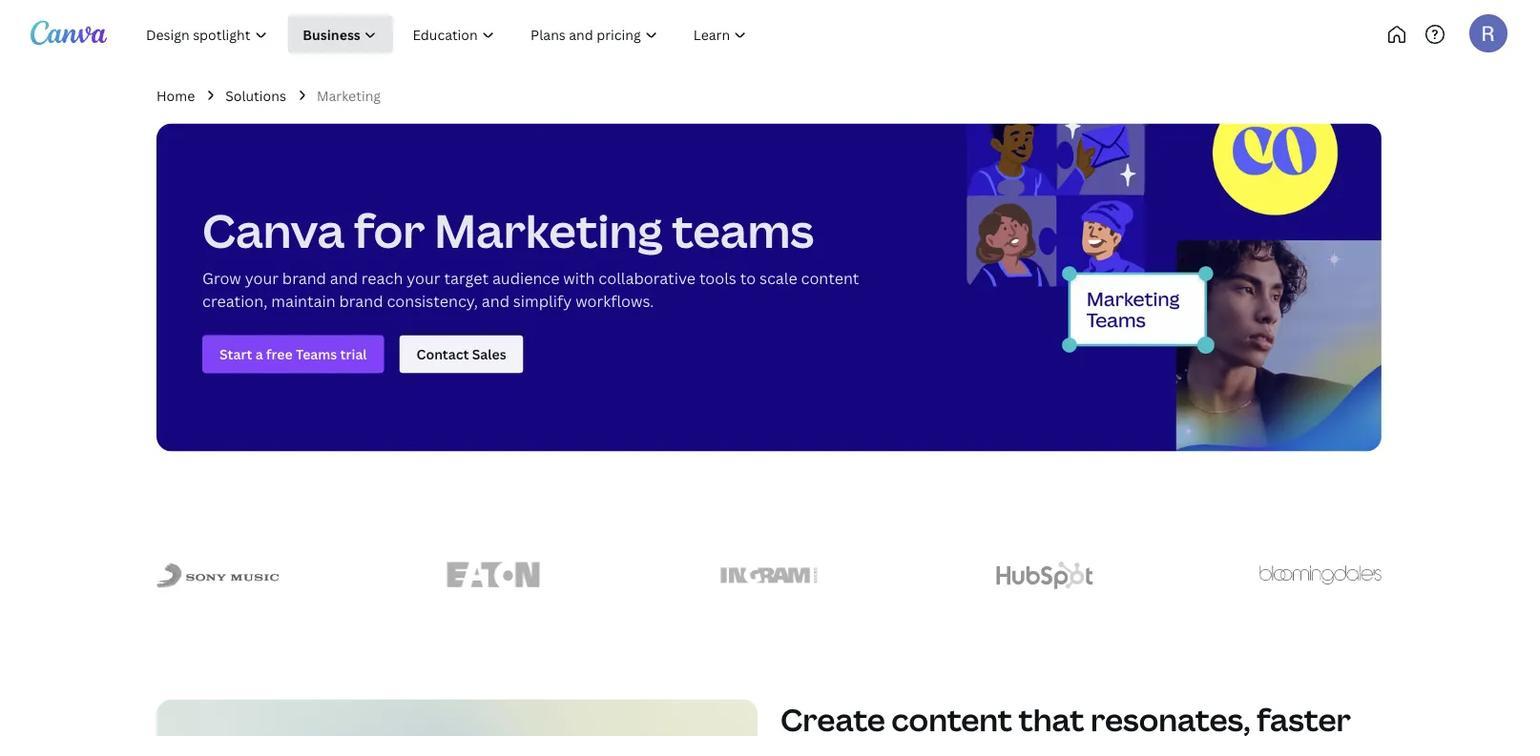Task type: describe. For each thing, give the bounding box(es) containing it.
hubspot image
[[997, 562, 1093, 589]]

solutions
[[225, 86, 286, 104]]

target
[[444, 268, 489, 288]]

solutions link
[[225, 85, 286, 106]]

top level navigation element
[[130, 15, 828, 53]]

to
[[740, 268, 756, 288]]

grow
[[202, 268, 241, 288]]

home
[[156, 86, 195, 104]]

canva for marketing teams grow your brand and reach your target audience with collaborative tools to scale content creation, maintain brand consistency, and simplify workflows.
[[202, 199, 859, 311]]

teams
[[672, 199, 814, 261]]

scale
[[759, 268, 797, 288]]

createcontentthatresonates image
[[156, 700, 758, 737]]

0 vertical spatial and
[[330, 268, 358, 288]]

audience
[[492, 268, 560, 288]]

bloomingdale's image
[[1260, 566, 1382, 586]]

home link
[[156, 85, 195, 106]]

maintain
[[271, 290, 336, 311]]

canva
[[202, 199, 345, 261]]

ingram miro image
[[721, 568, 817, 583]]

collaborative
[[599, 268, 696, 288]]

0 horizontal spatial marketing
[[317, 86, 381, 104]]

marketing inside the 'canva for marketing teams grow your brand and reach your target audience with collaborative tools to scale content creation, maintain brand consistency, and simplify workflows.'
[[434, 199, 663, 261]]



Task type: vqa. For each thing, say whether or not it's contained in the screenshot.
list
no



Task type: locate. For each thing, give the bounding box(es) containing it.
and left reach
[[330, 268, 358, 288]]

with
[[563, 268, 595, 288]]

simplify
[[513, 290, 572, 311]]

marketing right "solutions"
[[317, 86, 381, 104]]

0 vertical spatial brand
[[282, 268, 326, 288]]

creation,
[[202, 290, 267, 311]]

1 horizontal spatial marketing
[[434, 199, 663, 261]]

eaton image
[[447, 562, 540, 589]]

1 vertical spatial and
[[482, 290, 510, 311]]

0 vertical spatial marketing
[[317, 86, 381, 104]]

and
[[330, 268, 358, 288], [482, 290, 510, 311]]

your
[[245, 268, 279, 288], [407, 268, 440, 288]]

brand
[[282, 268, 326, 288], [339, 290, 383, 311]]

sony music image
[[156, 563, 279, 588]]

consistency,
[[387, 290, 478, 311]]

1 horizontal spatial your
[[407, 268, 440, 288]]

workflows.
[[576, 290, 654, 311]]

1 vertical spatial marketing
[[434, 199, 663, 261]]

brand down reach
[[339, 290, 383, 311]]

1 horizontal spatial brand
[[339, 290, 383, 311]]

reach
[[361, 268, 403, 288]]

brand up maintain at the left of the page
[[282, 268, 326, 288]]

for
[[354, 199, 425, 261]]

and down target
[[482, 290, 510, 311]]

your up creation,
[[245, 268, 279, 288]]

0 horizontal spatial your
[[245, 268, 279, 288]]

0 horizontal spatial and
[[330, 268, 358, 288]]

1 your from the left
[[245, 268, 279, 288]]

your up consistency,
[[407, 268, 440, 288]]

marketing up audience
[[434, 199, 663, 261]]

tools
[[699, 268, 736, 288]]

1 vertical spatial brand
[[339, 290, 383, 311]]

content
[[801, 268, 859, 288]]

1 horizontal spatial and
[[482, 290, 510, 311]]

0 horizontal spatial brand
[[282, 268, 326, 288]]

2 your from the left
[[407, 268, 440, 288]]

marketing
[[317, 86, 381, 104], [434, 199, 663, 261]]



